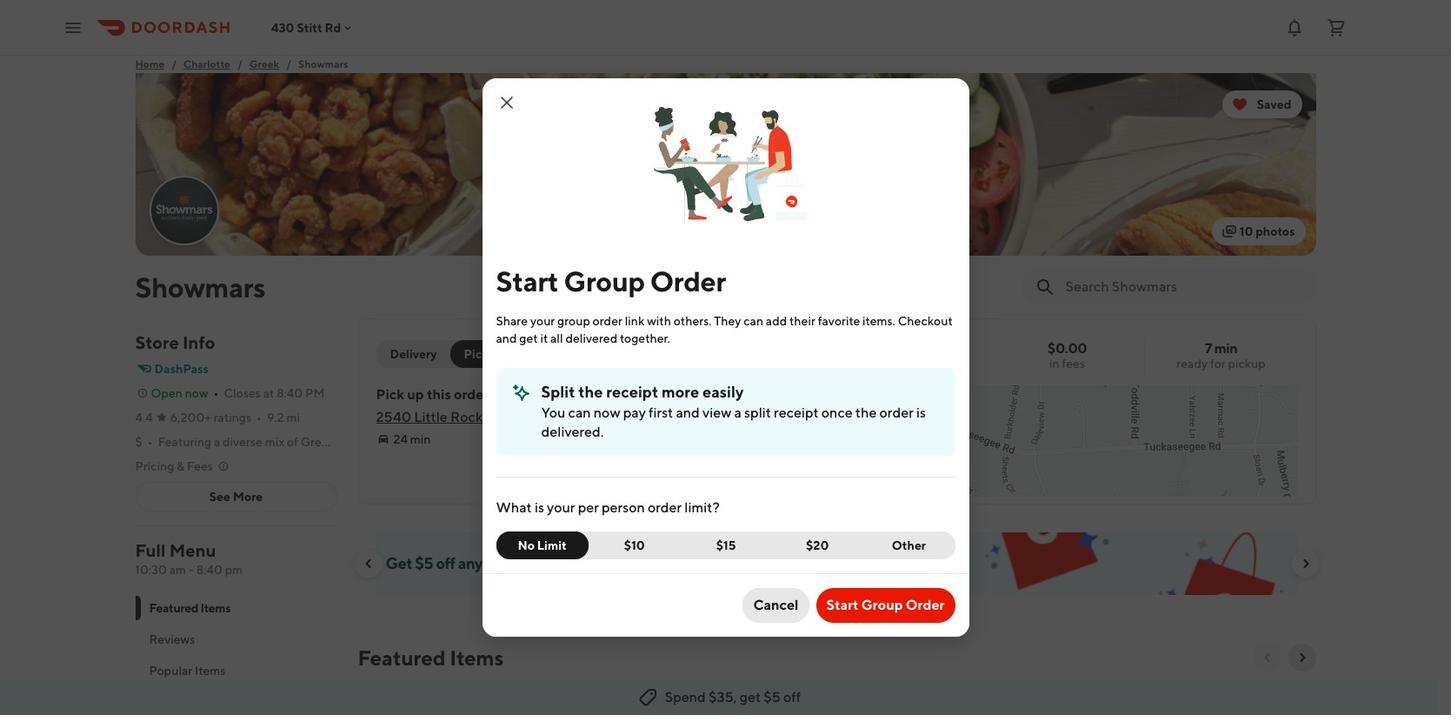 Task type: describe. For each thing, give the bounding box(es) containing it.
order left of
[[486, 554, 523, 572]]

at:
[[492, 386, 509, 403]]

more inside 'split the receipt more easily you can now pay first and view a split receipt once the order is delivered.'
[[662, 383, 700, 401]]

per
[[578, 499, 599, 516]]

is inside 'split the receipt more easily you can now pay first and view a split receipt once the order is delivered.'
[[917, 405, 926, 421]]

group order button
[[531, 340, 625, 368]]

pay
[[624, 405, 646, 421]]

order inside 'split the receipt more easily you can now pay first and view a split receipt once the order is delivered.'
[[880, 405, 914, 421]]

view
[[703, 405, 732, 421]]

430 stitt rd
[[271, 20, 341, 34]]

together.
[[620, 331, 671, 345]]

1 horizontal spatial •
[[214, 386, 219, 400]]

24
[[394, 432, 408, 446]]

2540
[[376, 409, 412, 425]]

photos
[[1256, 224, 1296, 238]]

at
[[263, 386, 274, 400]]

all
[[551, 331, 563, 345]]

now inside 'split the receipt more easily you can now pay first and view a split receipt once the order is delivered.'
[[594, 405, 621, 421]]

Item Search search field
[[1066, 278, 1303, 297]]

any
[[458, 554, 483, 572]]

up
[[407, 386, 424, 403]]

cancel
[[754, 597, 799, 613]]

closes
[[224, 386, 261, 400]]

popular items button
[[135, 655, 337, 686]]

pick
[[376, 386, 404, 403]]

fees
[[1063, 357, 1086, 371]]

-
[[189, 563, 194, 577]]

checkout
[[898, 314, 953, 328]]

easily
[[703, 383, 744, 401]]

limit
[[537, 538, 567, 552]]

$35
[[542, 554, 569, 572]]

split the receipt more easily you can now pay first and view a split receipt once the order is delivered.
[[542, 383, 926, 440]]

the classic image
[[774, 682, 904, 715]]

ratings
[[214, 411, 251, 425]]

get $5 off any order of $35 or more from this store.
[[386, 554, 729, 572]]

pickup
[[1229, 357, 1266, 371]]

pricing & fees
[[135, 459, 213, 473]]

order methods option group
[[376, 340, 518, 368]]

0 horizontal spatial receipt
[[607, 383, 659, 401]]

you
[[542, 405, 566, 421]]

10:30
[[135, 563, 167, 577]]

7 min ready for pickup
[[1177, 340, 1266, 371]]

$0.00
[[1048, 340, 1088, 357]]

menu
[[169, 540, 216, 560]]

&
[[177, 459, 185, 473]]

1 horizontal spatial this
[[663, 554, 688, 572]]

Delivery radio
[[376, 340, 462, 368]]

0 vertical spatial previous button of carousel image
[[361, 557, 375, 571]]

their
[[790, 314, 816, 328]]

open now
[[151, 386, 208, 400]]

home link
[[135, 56, 165, 73]]

0 horizontal spatial featured items
[[149, 601, 231, 615]]

full
[[135, 540, 166, 560]]

for
[[1211, 357, 1226, 371]]

dashpass
[[154, 362, 209, 376]]

8:40 inside full menu 10:30 am - 8:40 pm
[[196, 563, 223, 577]]

$35,
[[709, 689, 737, 706]]

of
[[526, 554, 540, 572]]

6,200+ ratings •
[[170, 411, 262, 425]]

a
[[735, 405, 742, 421]]

notification bell image
[[1285, 17, 1306, 38]]

7
[[1206, 340, 1213, 357]]

1 horizontal spatial off
[[784, 689, 801, 706]]

see
[[209, 490, 231, 504]]

$10 button
[[578, 532, 681, 559]]

greek link
[[249, 56, 279, 73]]

get inside share your group order link with others. they can add their favorite items. checkout and get it all delivered together.
[[520, 331, 538, 345]]

your inside share your group order link with others. they can add their favorite items. checkout and get it all delivered together.
[[531, 314, 555, 328]]

and inside share your group order link with others. they can add their favorite items. checkout and get it all delivered together.
[[496, 331, 517, 345]]

group of people ordering together image
[[640, 78, 812, 250]]

saved button
[[1223, 90, 1303, 118]]

rock
[[451, 409, 483, 425]]

0 vertical spatial 8:40
[[277, 386, 303, 400]]

reviews
[[149, 632, 195, 646]]

ready
[[1177, 357, 1208, 371]]

share
[[496, 314, 528, 328]]

delivered.
[[542, 424, 604, 440]]

6,200+
[[170, 411, 211, 425]]

no limit
[[518, 538, 567, 552]]

first
[[649, 405, 673, 421]]

$ •
[[135, 435, 153, 449]]

$15 button
[[680, 532, 773, 559]]

1 vertical spatial next button of carousel image
[[1296, 651, 1310, 665]]

1 vertical spatial your
[[547, 499, 575, 516]]

store.
[[691, 554, 729, 572]]

they
[[714, 314, 742, 328]]

10
[[1240, 224, 1254, 238]]

0 horizontal spatial is
[[535, 499, 544, 516]]

0 items, open order cart image
[[1327, 17, 1348, 38]]

1 horizontal spatial previous button of carousel image
[[1261, 651, 1275, 665]]

2540 little rock road link
[[376, 409, 519, 425]]

get
[[386, 554, 412, 572]]

430 stitt rd button
[[271, 20, 355, 34]]

little
[[414, 409, 448, 425]]

can inside share your group order link with others. they can add their favorite items. checkout and get it all delivered together.
[[744, 314, 764, 328]]

10 photos
[[1240, 224, 1296, 238]]

0 vertical spatial order
[[651, 264, 726, 298]]

cancel button
[[743, 588, 809, 623]]

open
[[151, 386, 183, 400]]

am
[[169, 563, 186, 577]]

items.
[[863, 314, 896, 328]]

start group order inside button
[[827, 597, 945, 613]]

select promotional banner element
[[813, 595, 862, 626]]

featured items heading
[[358, 644, 504, 672]]

2 / from the left
[[237, 57, 243, 70]]

pm
[[305, 386, 325, 400]]

min for 7
[[1215, 340, 1238, 357]]

1 vertical spatial featured items
[[358, 645, 504, 670]]

start group order dialog
[[482, 78, 970, 637]]

$0.00 in fees
[[1048, 340, 1088, 371]]

link
[[625, 314, 645, 328]]

order inside button
[[581, 347, 615, 361]]

order inside the pick up this order at: 2540 little rock road
[[454, 386, 489, 403]]



Task type: locate. For each thing, give the bounding box(es) containing it.
receipt right split
[[774, 405, 819, 421]]

the
[[579, 383, 603, 401], [856, 405, 877, 421]]

split the receipt more easily status
[[496, 368, 956, 456]]

• left 9.2
[[257, 411, 262, 425]]

1 vertical spatial more
[[589, 554, 625, 572]]

more
[[662, 383, 700, 401], [589, 554, 625, 572]]

0 horizontal spatial 8:40
[[196, 563, 223, 577]]

1 horizontal spatial min
[[1215, 340, 1238, 357]]

pick up this order at: 2540 little rock road
[[376, 386, 519, 425]]

1 horizontal spatial $5
[[764, 689, 781, 706]]

0 vertical spatial group
[[564, 264, 645, 298]]

0 vertical spatial next button of carousel image
[[1299, 557, 1313, 571]]

0 vertical spatial $5
[[415, 554, 433, 572]]

charlotte
[[184, 57, 230, 70]]

0 vertical spatial this
[[427, 386, 451, 403]]

previous button of carousel image
[[361, 557, 375, 571], [1261, 651, 1275, 665]]

0 vertical spatial min
[[1215, 340, 1238, 357]]

is right what
[[535, 499, 544, 516]]

0 vertical spatial featured items
[[149, 601, 231, 615]]

1 vertical spatial get
[[740, 689, 761, 706]]

1 vertical spatial group
[[542, 347, 578, 361]]

1 horizontal spatial can
[[744, 314, 764, 328]]

pickup
[[464, 347, 504, 361]]

0 vertical spatial start group order
[[496, 264, 726, 298]]

popular items
[[149, 664, 226, 678]]

group right select promotional banner element
[[862, 597, 904, 613]]

1 horizontal spatial showmars
[[298, 57, 348, 70]]

/ right greek
[[286, 57, 291, 70]]

pricing & fees button
[[135, 458, 230, 475]]

charlotte link
[[184, 56, 230, 73]]

0 horizontal spatial get
[[520, 331, 538, 345]]

min
[[1215, 340, 1238, 357], [410, 432, 431, 446]]

min right "7"
[[1215, 340, 1238, 357]]

order
[[593, 314, 623, 328], [454, 386, 489, 403], [880, 405, 914, 421], [648, 499, 682, 516], [486, 554, 523, 572]]

Other button
[[863, 532, 956, 559]]

• up 6,200+ ratings •
[[214, 386, 219, 400]]

the right "split"
[[579, 383, 603, 401]]

•
[[214, 386, 219, 400], [257, 411, 262, 425], [148, 435, 153, 449]]

1 vertical spatial can
[[569, 405, 591, 421]]

order up rock
[[454, 386, 489, 403]]

1 vertical spatial this
[[663, 554, 688, 572]]

now up 6,200+
[[185, 386, 208, 400]]

info
[[183, 332, 215, 352]]

group
[[564, 264, 645, 298], [542, 347, 578, 361], [862, 597, 904, 613]]

2 vertical spatial group
[[862, 597, 904, 613]]

start group order down "other" on the right bottom of page
[[827, 597, 945, 613]]

spend $35, get $5 off
[[665, 689, 801, 706]]

order inside share your group order link with others. they can add their favorite items. checkout and get it all delivered together.
[[593, 314, 623, 328]]

this
[[427, 386, 451, 403], [663, 554, 688, 572]]

2 vertical spatial •
[[148, 435, 153, 449]]

0 vertical spatial showmars
[[298, 57, 348, 70]]

can
[[744, 314, 764, 328], [569, 405, 591, 421]]

0 vertical spatial is
[[917, 405, 926, 421]]

featured
[[149, 601, 198, 615], [358, 645, 446, 670]]

calabash shrimp* image
[[636, 682, 767, 715]]

1 vertical spatial receipt
[[774, 405, 819, 421]]

1 horizontal spatial featured
[[358, 645, 446, 670]]

1 horizontal spatial receipt
[[774, 405, 819, 421]]

store
[[135, 332, 179, 352]]

see more button
[[136, 483, 336, 511]]

start inside button
[[827, 597, 859, 613]]

in
[[1050, 357, 1060, 371]]

0 horizontal spatial off
[[436, 554, 456, 572]]

your up the it at the top
[[531, 314, 555, 328]]

start
[[496, 264, 559, 298], [827, 597, 859, 613]]

featured inside heading
[[358, 645, 446, 670]]

24 min
[[394, 432, 431, 446]]

1 vertical spatial the
[[856, 405, 877, 421]]

showmars down rd
[[298, 57, 348, 70]]

receipt up 'pay'
[[607, 383, 659, 401]]

0 horizontal spatial can
[[569, 405, 591, 421]]

0 vertical spatial get
[[520, 331, 538, 345]]

0 horizontal spatial $5
[[415, 554, 433, 572]]

delivery
[[390, 347, 437, 361]]

/ right home
[[172, 57, 177, 70]]

/ left greek
[[237, 57, 243, 70]]

home / charlotte / greek / showmars
[[135, 57, 348, 70]]

0 vertical spatial featured
[[149, 601, 198, 615]]

1 horizontal spatial is
[[917, 405, 926, 421]]

stitt
[[297, 20, 322, 34]]

get left the it at the top
[[520, 331, 538, 345]]

order right once
[[880, 405, 914, 421]]

1 vertical spatial start
[[827, 597, 859, 613]]

can up "delivered."
[[569, 405, 591, 421]]

0 horizontal spatial featured
[[149, 601, 198, 615]]

add
[[766, 314, 788, 328]]

featured items
[[149, 601, 231, 615], [358, 645, 504, 670]]

1 horizontal spatial order
[[651, 264, 726, 298]]

can inside 'split the receipt more easily you can now pay first and view a split receipt once the order is delivered.'
[[569, 405, 591, 421]]

0 horizontal spatial the
[[579, 383, 603, 401]]

split
[[745, 405, 772, 421]]

1 vertical spatial min
[[410, 432, 431, 446]]

group inside button
[[862, 597, 904, 613]]

9.2 mi
[[267, 411, 300, 425]]

no
[[518, 538, 535, 552]]

order up delivered
[[593, 314, 623, 328]]

this inside the pick up this order at: 2540 little rock road
[[427, 386, 451, 403]]

$10
[[624, 538, 645, 552]]

now left 'pay'
[[594, 405, 621, 421]]

min for 24
[[410, 432, 431, 446]]

group
[[558, 314, 591, 328]]

8:40 right - in the left bottom of the page
[[196, 563, 223, 577]]

1 horizontal spatial more
[[662, 383, 700, 401]]

or
[[572, 554, 586, 572]]

share your group order link with others. they can add their favorite items. checkout and get it all delivered together.
[[496, 314, 953, 345]]

saved
[[1258, 97, 1292, 111]]

0 horizontal spatial start group order
[[496, 264, 726, 298]]

group order
[[542, 347, 615, 361]]

items inside button
[[195, 664, 226, 678]]

1 horizontal spatial start
[[827, 597, 859, 613]]

group inside button
[[542, 347, 578, 361]]

0 vertical spatial and
[[496, 331, 517, 345]]

1 vertical spatial and
[[676, 405, 700, 421]]

start group order up 'link'
[[496, 264, 726, 298]]

min inside 7 min ready for pickup
[[1215, 340, 1238, 357]]

0 vertical spatial off
[[436, 554, 456, 572]]

1 horizontal spatial /
[[237, 57, 243, 70]]

0 horizontal spatial more
[[589, 554, 625, 572]]

once
[[822, 405, 853, 421]]

8:40 right at
[[277, 386, 303, 400]]

1 horizontal spatial now
[[594, 405, 621, 421]]

$20 button
[[772, 532, 864, 559]]

1 horizontal spatial the
[[856, 405, 877, 421]]

0 vertical spatial the
[[579, 383, 603, 401]]

1 vertical spatial now
[[594, 405, 621, 421]]

what
[[496, 499, 532, 516]]

off left any
[[436, 554, 456, 572]]

0 horizontal spatial this
[[427, 386, 451, 403]]

Pickup radio
[[450, 340, 518, 368]]

group down all
[[542, 347, 578, 361]]

0 vertical spatial •
[[214, 386, 219, 400]]

your left the per
[[547, 499, 575, 516]]

split
[[542, 383, 576, 401]]

and down share
[[496, 331, 517, 345]]

receipt
[[607, 383, 659, 401], [774, 405, 819, 421]]

limit?
[[685, 499, 720, 516]]

1 horizontal spatial start group order
[[827, 597, 945, 613]]

0 horizontal spatial showmars
[[135, 271, 266, 304]]

spend
[[665, 689, 706, 706]]

now
[[185, 386, 208, 400], [594, 405, 621, 421]]

2 horizontal spatial •
[[257, 411, 262, 425]]

close start group order image
[[496, 92, 517, 113]]

what is your per person order limit?
[[496, 499, 720, 516]]

1 vertical spatial start group order
[[827, 597, 945, 613]]

map region
[[504, 199, 1394, 645]]

start up share
[[496, 264, 559, 298]]

$5
[[415, 554, 433, 572], [764, 689, 781, 706]]

more right or
[[589, 554, 625, 572]]

order
[[651, 264, 726, 298], [581, 347, 615, 361], [906, 597, 945, 613]]

what is your per person order limit? option group
[[496, 532, 956, 559]]

1 vertical spatial showmars
[[135, 271, 266, 304]]

0 vertical spatial start
[[496, 264, 559, 298]]

0 horizontal spatial and
[[496, 331, 517, 345]]

1 vertical spatial is
[[535, 499, 544, 516]]

start down $20 button
[[827, 597, 859, 613]]

is right once
[[917, 405, 926, 421]]

1 horizontal spatial and
[[676, 405, 700, 421]]

• right $
[[148, 435, 153, 449]]

• closes at 8:40 pm
[[214, 386, 325, 400]]

1 / from the left
[[172, 57, 177, 70]]

$
[[135, 435, 142, 449]]

0 vertical spatial more
[[662, 383, 700, 401]]

favorite
[[818, 314, 861, 328]]

items inside heading
[[450, 645, 504, 670]]

1 vertical spatial previous button of carousel image
[[1261, 651, 1275, 665]]

reviews button
[[135, 624, 337, 655]]

the right once
[[856, 405, 877, 421]]

see more
[[209, 490, 263, 504]]

others.
[[674, 314, 712, 328]]

it
[[541, 331, 548, 345]]

full menu 10:30 am - 8:40 pm
[[135, 540, 243, 577]]

1 vertical spatial $5
[[764, 689, 781, 706]]

2 vertical spatial order
[[906, 597, 945, 613]]

can left 'add'
[[744, 314, 764, 328]]

more
[[233, 490, 263, 504]]

more up 'first'
[[662, 383, 700, 401]]

1 horizontal spatial get
[[740, 689, 761, 706]]

this right 'from'
[[663, 554, 688, 572]]

1 vertical spatial order
[[581, 347, 615, 361]]

and right 'first'
[[676, 405, 700, 421]]

powered by google image
[[538, 472, 589, 489]]

No Limit button
[[496, 532, 589, 559]]

1 vertical spatial 8:40
[[196, 563, 223, 577]]

1 vertical spatial featured
[[358, 645, 446, 670]]

road
[[486, 409, 519, 425]]

order left limit?
[[648, 499, 682, 516]]

0 vertical spatial now
[[185, 386, 208, 400]]

showmars up info
[[135, 271, 266, 304]]

0 vertical spatial your
[[531, 314, 555, 328]]

min right 24
[[410, 432, 431, 446]]

2 horizontal spatial /
[[286, 57, 291, 70]]

0 horizontal spatial /
[[172, 57, 177, 70]]

1 horizontal spatial featured items
[[358, 645, 504, 670]]

off
[[436, 554, 456, 572], [784, 689, 801, 706]]

this right up
[[427, 386, 451, 403]]

order down other button
[[906, 597, 945, 613]]

get right $35,
[[740, 689, 761, 706]]

$5 right the get
[[415, 554, 433, 572]]

8:40
[[277, 386, 303, 400], [196, 563, 223, 577]]

0 horizontal spatial order
[[581, 347, 615, 361]]

pricing
[[135, 459, 174, 473]]

0 horizontal spatial previous button of carousel image
[[361, 557, 375, 571]]

fees
[[187, 459, 213, 473]]

2 horizontal spatial order
[[906, 597, 945, 613]]

group up 'link'
[[564, 264, 645, 298]]

person
[[602, 499, 645, 516]]

order down delivered
[[581, 347, 615, 361]]

off right $35,
[[784, 689, 801, 706]]

home
[[135, 57, 165, 70]]

showmars image
[[135, 73, 1317, 256], [151, 177, 217, 244]]

4.4
[[135, 411, 153, 425]]

open menu image
[[63, 17, 84, 38]]

next button of carousel image
[[1299, 557, 1313, 571], [1296, 651, 1310, 665]]

your
[[531, 314, 555, 328], [547, 499, 575, 516]]

430
[[271, 20, 294, 34]]

1 vertical spatial •
[[257, 411, 262, 425]]

0 vertical spatial receipt
[[607, 383, 659, 401]]

delivered
[[566, 331, 618, 345]]

0 horizontal spatial min
[[410, 432, 431, 446]]

0 horizontal spatial start
[[496, 264, 559, 298]]

1 vertical spatial off
[[784, 689, 801, 706]]

$5 right $35,
[[764, 689, 781, 706]]

0 horizontal spatial now
[[185, 386, 208, 400]]

1 horizontal spatial 8:40
[[277, 386, 303, 400]]

0 horizontal spatial •
[[148, 435, 153, 449]]

start group order
[[496, 264, 726, 298], [827, 597, 945, 613]]

3 / from the left
[[286, 57, 291, 70]]

and
[[496, 331, 517, 345], [676, 405, 700, 421]]

order up others.
[[651, 264, 726, 298]]

and inside 'split the receipt more easily you can now pay first and view a split receipt once the order is delivered.'
[[676, 405, 700, 421]]

0 vertical spatial can
[[744, 314, 764, 328]]

order inside button
[[906, 597, 945, 613]]



Task type: vqa. For each thing, say whether or not it's contained in the screenshot.
Vodka
no



